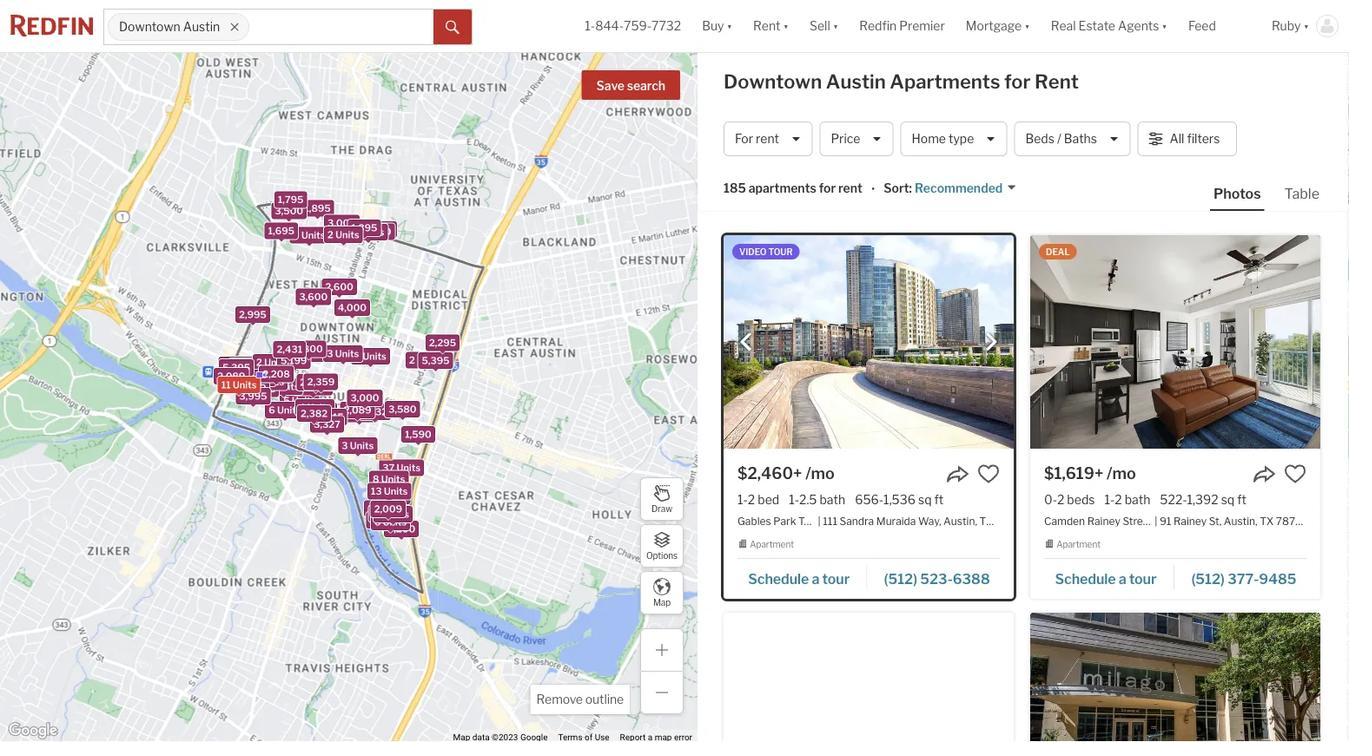 Task type: locate. For each thing, give the bounding box(es) containing it.
sq up st,
[[1221, 493, 1235, 507]]

| left 111
[[818, 515, 821, 528]]

1 horizontal spatial tx
[[1260, 515, 1274, 528]]

2 apartment from the left
[[1057, 540, 1101, 550]]

▾ right sell
[[833, 19, 839, 33]]

ft for $2,460+ /mo
[[935, 493, 944, 507]]

feed button
[[1178, 0, 1262, 52]]

1 a from the left
[[812, 571, 820, 588]]

2 schedule a tour button from the left
[[1044, 565, 1175, 591]]

0 vertical spatial austin
[[183, 19, 220, 34]]

1- for 1-844-759-7732
[[585, 19, 595, 33]]

for rent button
[[724, 122, 813, 156]]

1 vertical spatial downtown
[[724, 70, 822, 93]]

3,995
[[239, 391, 267, 402]]

522-1,392 sq ft
[[1160, 493, 1247, 507]]

6 right 11 at the bottom
[[243, 384, 250, 395]]

7
[[252, 377, 258, 388], [268, 382, 273, 393], [343, 409, 349, 420], [370, 515, 375, 526]]

1 horizontal spatial sq
[[1221, 493, 1235, 507]]

redfin
[[860, 19, 897, 33]]

austin for downtown austin
[[183, 19, 220, 34]]

photos
[[1214, 185, 1261, 202]]

1 sq from the left
[[918, 493, 932, 507]]

a down tower
[[812, 571, 820, 588]]

tour down street on the right of the page
[[1129, 571, 1157, 588]]

1 schedule a tour from the left
[[748, 571, 850, 588]]

7 units down 2,208
[[268, 382, 299, 393]]

▾ for buy ▾
[[727, 19, 733, 33]]

home type
[[912, 132, 974, 146]]

photo of 111 sandra muraida way, austin, tx 78703 image
[[724, 235, 1014, 449]]

7 down 13
[[370, 515, 375, 526]]

save
[[597, 79, 625, 93]]

map
[[653, 598, 671, 608]]

austin, right st,
[[1224, 515, 1258, 528]]

| left "91"
[[1155, 515, 1158, 528]]

austin, right way,
[[944, 515, 978, 528]]

for inside 185 apartments for rent •
[[819, 181, 836, 196]]

sq up | 111 sandra muraida way, austin, tx 78703
[[918, 493, 932, 507]]

buy ▾ button
[[702, 0, 733, 52]]

5
[[290, 348, 297, 360], [222, 360, 228, 371], [297, 382, 303, 393], [283, 395, 290, 407], [373, 509, 379, 520]]

price
[[831, 132, 861, 146]]

sq for $2,460+ /mo
[[918, 493, 932, 507]]

1 schedule from the left
[[748, 571, 809, 588]]

rainey down beds on the bottom right of the page
[[1088, 515, 1121, 528]]

options
[[646, 551, 678, 562]]

downtown for downtown austin apartments for rent
[[724, 70, 822, 93]]

2 units down 5,199
[[300, 377, 332, 388]]

tour
[[822, 571, 850, 588], [1129, 571, 1157, 588]]

1 tx from the left
[[980, 515, 994, 528]]

2 /mo from the left
[[1107, 464, 1136, 483]]

premier
[[900, 19, 945, 33]]

1 horizontal spatial |
[[1155, 515, 1158, 528]]

▾ right the agents
[[1162, 19, 1168, 33]]

1 vertical spatial 3,000
[[351, 393, 379, 404]]

1 bath from the left
[[820, 493, 846, 507]]

3,000 up "1,732"
[[351, 393, 379, 404]]

2 ft from the left
[[1238, 493, 1247, 507]]

$2,460+ /mo
[[738, 464, 835, 483]]

3,600
[[299, 292, 328, 303]]

1 horizontal spatial for
[[1005, 70, 1031, 93]]

1 ▾ from the left
[[727, 19, 733, 33]]

4 right 11 at the bottom
[[240, 373, 246, 384]]

gables park tower
[[738, 515, 829, 528]]

draw button
[[640, 478, 684, 521]]

13 units
[[371, 486, 408, 497]]

1 horizontal spatial 2,089
[[344, 405, 372, 416]]

522-
[[1160, 493, 1187, 507]]

mortgage ▾ button
[[966, 0, 1030, 52]]

/mo for $1,619+ /mo
[[1107, 464, 1136, 483]]

sort :
[[884, 181, 912, 196]]

downtown austin
[[119, 19, 220, 34]]

photo of 54 rainey st #820, austin, tx 78701 image
[[1031, 613, 1321, 743]]

▾ right buy
[[727, 19, 733, 33]]

schedule a tour for $1,619+
[[1055, 571, 1157, 588]]

austin up price button
[[826, 70, 886, 93]]

favorite button image up 78703
[[978, 463, 1000, 486]]

1 horizontal spatial rent
[[839, 181, 863, 196]]

schedule
[[748, 571, 809, 588], [1055, 571, 1116, 588]]

5,395 up 11 units
[[223, 362, 250, 374]]

2,089 up 3,995
[[217, 371, 245, 382]]

apartment down gables park tower
[[750, 540, 794, 550]]

redfin premier button
[[849, 0, 956, 52]]

523-
[[921, 571, 953, 588]]

▾ for sell ▾
[[833, 19, 839, 33]]

ft right 1,392
[[1238, 493, 1247, 507]]

2
[[352, 227, 358, 238], [328, 229, 334, 241], [355, 351, 361, 362], [409, 355, 415, 366], [256, 357, 262, 369], [300, 377, 306, 388], [748, 493, 755, 507], [1057, 493, 1065, 507], [1115, 493, 1122, 507]]

bath up 111
[[820, 493, 846, 507]]

2 ▾ from the left
[[783, 19, 789, 33]]

1 vertical spatial austin
[[826, 70, 886, 93]]

▾ right mortgage
[[1025, 19, 1030, 33]]

5,395
[[422, 355, 450, 367], [223, 362, 250, 374]]

rent ▾ button
[[743, 0, 799, 52]]

schedule a tour for $2,460+
[[748, 571, 850, 588]]

0 horizontal spatial ft
[[935, 493, 944, 507]]

for right apartments
[[819, 181, 836, 196]]

buy ▾
[[702, 19, 733, 33]]

4 units up 3,995
[[240, 373, 272, 384]]

5,395 down 2,295
[[422, 355, 450, 367]]

2 a from the left
[[1119, 571, 1127, 588]]

844-
[[595, 19, 624, 33]]

video tour
[[739, 247, 793, 257]]

0 horizontal spatial downtown
[[119, 19, 181, 34]]

1 tour from the left
[[822, 571, 850, 588]]

ruby ▾
[[1272, 19, 1309, 33]]

downtown for downtown austin
[[119, 19, 181, 34]]

1 horizontal spatial rainey
[[1174, 515, 1207, 528]]

bath up street on the right of the page
[[1125, 493, 1151, 507]]

apartment down the camden
[[1057, 540, 1101, 550]]

2 sq from the left
[[1221, 493, 1235, 507]]

1 horizontal spatial favorite button image
[[1284, 463, 1307, 486]]

2,600
[[325, 281, 353, 293]]

0 horizontal spatial |
[[818, 515, 821, 528]]

0 horizontal spatial rent
[[756, 132, 779, 146]]

2 units up 2,600
[[352, 227, 384, 238]]

1 horizontal spatial (512)
[[1192, 571, 1225, 588]]

0 horizontal spatial austin
[[183, 19, 220, 34]]

6388
[[953, 571, 990, 588]]

/mo up 1-2 bath
[[1107, 464, 1136, 483]]

ft for $1,619+ /mo
[[1238, 493, 1247, 507]]

ft up way,
[[935, 493, 944, 507]]

11
[[221, 380, 231, 391]]

4 ▾ from the left
[[1025, 19, 1030, 33]]

1 horizontal spatial ft
[[1238, 493, 1247, 507]]

1-2.5 bath
[[789, 493, 846, 507]]

None search field
[[249, 10, 434, 44]]

1 horizontal spatial a
[[1119, 571, 1127, 588]]

(512) 523-6388
[[884, 571, 990, 588]]

6 ▾ from the left
[[1304, 19, 1309, 33]]

apartments
[[890, 70, 1001, 93]]

favorite button image
[[978, 463, 1000, 486], [1284, 463, 1307, 486]]

0 horizontal spatial schedule a tour
[[748, 571, 850, 588]]

0-
[[1044, 493, 1057, 507]]

5,045
[[316, 412, 344, 423]]

save search
[[597, 79, 666, 93]]

/mo
[[806, 464, 835, 483], [1107, 464, 1136, 483]]

apartment for $1,619+
[[1057, 540, 1101, 550]]

1 horizontal spatial downtown
[[724, 70, 822, 93]]

3 units up 4,000
[[361, 224, 394, 236]]

3 units up 8
[[342, 441, 374, 452]]

rent right the for
[[756, 132, 779, 146]]

2,089 right 2,382
[[344, 405, 372, 416]]

rent inside button
[[756, 132, 779, 146]]

6
[[243, 361, 250, 373], [232, 362, 238, 373], [243, 384, 250, 395], [269, 405, 275, 416], [374, 517, 381, 528]]

▾ left sell
[[783, 19, 789, 33]]

tour
[[769, 247, 793, 257]]

1 vertical spatial rent
[[839, 181, 863, 196]]

rent right buy ▾
[[753, 19, 781, 33]]

2 down 4,000
[[355, 351, 361, 362]]

schedule a tour button down tower
[[738, 565, 868, 591]]

1 horizontal spatial austin,
[[1224, 515, 1258, 528]]

a for $1,619+
[[1119, 571, 1127, 588]]

2 left 1,450
[[352, 227, 358, 238]]

1 horizontal spatial tour
[[1129, 571, 1157, 588]]

tour down 111
[[822, 571, 850, 588]]

for down mortgage ▾ dropdown button
[[1005, 70, 1031, 93]]

2 units left 1,450
[[328, 229, 359, 241]]

a for $2,460+
[[812, 571, 820, 588]]

mortgage ▾
[[966, 19, 1030, 33]]

0 horizontal spatial for
[[819, 181, 836, 196]]

0 horizontal spatial schedule
[[748, 571, 809, 588]]

0 horizontal spatial schedule a tour button
[[738, 565, 868, 591]]

0 horizontal spatial bath
[[820, 493, 846, 507]]

0 horizontal spatial apartment
[[750, 540, 794, 550]]

7 up 3,995
[[252, 377, 258, 388]]

1,392
[[1187, 493, 1219, 507]]

favorite button image up 78701
[[1284, 463, 1307, 486]]

0 horizontal spatial sq
[[918, 493, 932, 507]]

table button
[[1281, 184, 1323, 209]]

0 horizontal spatial favorite button image
[[978, 463, 1000, 486]]

1 schedule a tour button from the left
[[738, 565, 868, 591]]

2 | from the left
[[1155, 515, 1158, 528]]

rent ▾
[[753, 19, 789, 33]]

0 horizontal spatial /mo
[[806, 464, 835, 483]]

rent left •
[[839, 181, 863, 196]]

1 ft from the left
[[935, 493, 944, 507]]

2 tour from the left
[[1129, 571, 1157, 588]]

1-
[[585, 19, 595, 33], [738, 493, 748, 507], [789, 493, 799, 507], [1105, 493, 1115, 507]]

schedule a tour down park
[[748, 571, 850, 588]]

1 favorite button image from the left
[[978, 463, 1000, 486]]

a
[[812, 571, 820, 588], [1119, 571, 1127, 588]]

0 vertical spatial rent
[[756, 132, 779, 146]]

1 horizontal spatial apartment
[[1057, 540, 1101, 550]]

schedule down the camden
[[1055, 571, 1116, 588]]

rainey right "91"
[[1174, 515, 1207, 528]]

2 schedule a tour from the left
[[1055, 571, 1157, 588]]

0 horizontal spatial austin,
[[944, 515, 978, 528]]

1 horizontal spatial /mo
[[1107, 464, 1136, 483]]

1 horizontal spatial schedule a tour button
[[1044, 565, 1175, 591]]

|
[[818, 515, 821, 528], [1155, 515, 1158, 528]]

0 vertical spatial 2,089
[[217, 371, 245, 382]]

tx left 78703
[[980, 515, 994, 528]]

tour for $2,460+ /mo
[[822, 571, 850, 588]]

park
[[774, 515, 796, 528]]

3 units down 1,895
[[293, 230, 325, 241]]

1 vertical spatial rent
[[1035, 70, 1079, 93]]

1- right beds on the bottom right of the page
[[1105, 493, 1115, 507]]

3,000
[[328, 218, 356, 229], [351, 393, 379, 404]]

buy
[[702, 19, 724, 33]]

1 vertical spatial for
[[819, 181, 836, 196]]

downtown down rent ▾ button at the top
[[724, 70, 822, 93]]

0 vertical spatial rent
[[753, 19, 781, 33]]

7 units right "3,327"
[[343, 409, 375, 420]]

0 vertical spatial downtown
[[119, 19, 181, 34]]

2 schedule from the left
[[1055, 571, 1116, 588]]

/mo up 1-2.5 bath
[[806, 464, 835, 483]]

1-844-759-7732 link
[[585, 19, 681, 33]]

austin left the remove downtown austin "image"
[[183, 19, 220, 34]]

5,095
[[238, 380, 266, 391]]

1 (512) from the left
[[884, 571, 918, 588]]

2 favorite button image from the left
[[1284, 463, 1307, 486]]

price button
[[820, 122, 894, 156]]

camden rainey street | 91 rainey st, austin, tx 78701
[[1044, 515, 1308, 528]]

all filters
[[1170, 132, 1220, 146]]

(512) left 523-
[[884, 571, 918, 588]]

1 horizontal spatial schedule a tour
[[1055, 571, 1157, 588]]

1 /mo from the left
[[806, 464, 835, 483]]

4 units down 5,199
[[258, 368, 291, 379]]

0 horizontal spatial rent
[[753, 19, 781, 33]]

downtown left the remove downtown austin "image"
[[119, 19, 181, 34]]

3 ▾ from the left
[[833, 19, 839, 33]]

0 horizontal spatial a
[[812, 571, 820, 588]]

rent down real
[[1035, 70, 1079, 93]]

2 (512) from the left
[[1192, 571, 1225, 588]]

2 tx from the left
[[1260, 515, 1274, 528]]

tx left 78701
[[1260, 515, 1274, 528]]

1 horizontal spatial austin
[[826, 70, 886, 93]]

1- up the gables
[[738, 493, 748, 507]]

4 left 5,045
[[299, 402, 305, 414]]

3,500
[[275, 205, 303, 217]]

2 bath from the left
[[1125, 493, 1151, 507]]

6 down 2,009
[[374, 517, 381, 528]]

2 left 2,359 at the bottom left of the page
[[300, 377, 306, 388]]

3 units up "3,327"
[[301, 406, 333, 417]]

2 right beds on the bottom right of the page
[[1115, 493, 1122, 507]]

schedule down gables park tower
[[748, 571, 809, 588]]

0 horizontal spatial rainey
[[1088, 515, 1121, 528]]

0 horizontal spatial (512)
[[884, 571, 918, 588]]

4 up 5,095
[[258, 368, 265, 379]]

7 down 2,208
[[268, 382, 273, 393]]

(512) left 377-
[[1192, 571, 1225, 588]]

schedule a tour down street on the right of the page
[[1055, 571, 1157, 588]]

remove outline
[[537, 693, 624, 708]]

2 austin, from the left
[[1224, 515, 1258, 528]]

1 horizontal spatial bath
[[1125, 493, 1151, 507]]

ft
[[935, 493, 944, 507], [1238, 493, 1247, 507]]

0 horizontal spatial tour
[[822, 571, 850, 588]]

deal
[[1046, 247, 1070, 257]]

1 horizontal spatial schedule
[[1055, 571, 1116, 588]]

6 up 5,095
[[243, 361, 250, 373]]

feed
[[1189, 19, 1216, 33]]

1- left '759-'
[[585, 19, 595, 33]]

▾ right "ruby" at the top right
[[1304, 19, 1309, 33]]

schedule for $1,619+
[[1055, 571, 1116, 588]]

:
[[909, 181, 912, 196]]

2 up 3,580
[[409, 355, 415, 366]]

3,000 down 1,895
[[328, 218, 356, 229]]

0 horizontal spatial tx
[[980, 515, 994, 528]]

real estate agents ▾ button
[[1041, 0, 1178, 52]]

home type button
[[901, 122, 1007, 156]]

a down street on the right of the page
[[1119, 571, 1127, 588]]

2 units down 2,295
[[409, 355, 441, 366]]

2.5
[[799, 493, 817, 507]]

1 apartment from the left
[[750, 540, 794, 550]]

schedule a tour button down street on the right of the page
[[1044, 565, 1175, 591]]

1- up park
[[789, 493, 799, 507]]



Task type: describe. For each thing, give the bounding box(es) containing it.
rent inside 185 apartments for rent •
[[839, 181, 863, 196]]

street
[[1123, 515, 1153, 528]]

bed
[[758, 493, 780, 507]]

sort
[[884, 181, 909, 196]]

0 horizontal spatial 5,395
[[223, 362, 250, 374]]

2 left beds on the bottom right of the page
[[1057, 493, 1065, 507]]

tower
[[799, 515, 829, 528]]

5 ▾ from the left
[[1162, 19, 1168, 33]]

way,
[[918, 515, 942, 528]]

3,327
[[314, 419, 341, 431]]

all
[[1170, 132, 1185, 146]]

▾ for mortgage ▾
[[1025, 19, 1030, 33]]

gables
[[738, 515, 771, 528]]

2 units up 2,208
[[256, 357, 288, 369]]

3 units up 3,200
[[377, 509, 409, 521]]

759-
[[624, 19, 652, 33]]

table
[[1285, 185, 1320, 202]]

redfin premier
[[860, 19, 945, 33]]

muraida
[[877, 515, 916, 528]]

recommended button
[[912, 180, 1017, 197]]

8 units
[[373, 474, 405, 485]]

(512) 377-9485
[[1192, 571, 1297, 588]]

0 horizontal spatial 4
[[240, 373, 246, 384]]

6 down 2,208
[[269, 405, 275, 416]]

2 up 5,095
[[256, 357, 262, 369]]

2 horizontal spatial 4
[[299, 402, 305, 414]]

(512) for $2,460+ /mo
[[884, 571, 918, 588]]

schedule a tour button for $2,460+
[[738, 565, 868, 591]]

real estate agents ▾
[[1051, 19, 1168, 33]]

4 units up "3,327"
[[299, 402, 331, 414]]

0-2 beds
[[1044, 493, 1095, 507]]

schedule for $2,460+
[[748, 571, 809, 588]]

2,208
[[263, 369, 290, 380]]

tour for $1,619+ /mo
[[1129, 571, 1157, 588]]

schedule a tour button for $1,619+
[[1044, 565, 1175, 591]]

1- for 1-2.5 bath
[[789, 493, 799, 507]]

1 horizontal spatial 4
[[258, 368, 265, 379]]

8
[[373, 474, 379, 485]]

outline
[[585, 693, 624, 708]]

apartment for $2,460+
[[750, 540, 794, 550]]

bath for $1,619+ /mo
[[1125, 493, 1151, 507]]

$2,460+
[[738, 464, 802, 483]]

37 units
[[383, 463, 421, 474]]

1,450
[[365, 226, 391, 237]]

search
[[627, 79, 666, 93]]

austin for downtown austin apartments for rent
[[826, 70, 886, 93]]

baths
[[1064, 132, 1097, 146]]

beds / baths
[[1026, 132, 1097, 146]]

185
[[724, 181, 746, 196]]

sell
[[810, 19, 830, 33]]

2,995
[[239, 309, 267, 321]]

sandra
[[840, 515, 874, 528]]

13
[[371, 486, 382, 497]]

$1,619+
[[1044, 464, 1104, 483]]

1 austin, from the left
[[944, 515, 978, 528]]

3 units down 5,995
[[368, 504, 400, 515]]

(512) 523-6388 link
[[868, 563, 1000, 592]]

(512) 377-9485 link
[[1175, 563, 1307, 592]]

0 vertical spatial 3,000
[[328, 218, 356, 229]]

map region
[[0, 50, 883, 743]]

111
[[823, 515, 838, 528]]

favorite button checkbox
[[1284, 463, 1307, 486]]

1- for 1-2 bath
[[1105, 493, 1115, 507]]

favorite button image for $1,619+ /mo
[[1284, 463, 1307, 486]]

7732
[[652, 19, 681, 33]]

next button image
[[983, 334, 1000, 351]]

3,200
[[388, 524, 416, 535]]

1,732
[[363, 407, 388, 418]]

2,431
[[277, 344, 303, 355]]

1,590
[[405, 429, 432, 441]]

1 horizontal spatial rent
[[1035, 70, 1079, 93]]

recommended
[[915, 181, 1003, 196]]

2,009
[[374, 504, 402, 515]]

91
[[1160, 515, 1172, 528]]

1 rainey from the left
[[1088, 515, 1121, 528]]

video
[[739, 247, 767, 257]]

sell ▾
[[810, 19, 839, 33]]

2 down 1,895
[[328, 229, 334, 241]]

1,536
[[884, 493, 916, 507]]

1 horizontal spatial 5,395
[[422, 355, 450, 367]]

mortgage
[[966, 19, 1022, 33]]

favorite button checkbox
[[978, 463, 1000, 486]]

agents
[[1118, 19, 1160, 33]]

▾ for rent ▾
[[783, 19, 789, 33]]

sq for $1,619+ /mo
[[1221, 493, 1235, 507]]

7 left 2,193
[[343, 409, 349, 420]]

1,895
[[304, 203, 331, 214]]

1 | from the left
[[818, 515, 821, 528]]

3 units right 2,800 in the left of the page
[[327, 349, 359, 360]]

2 rainey from the left
[[1174, 515, 1207, 528]]

7 units up 3,995
[[252, 377, 284, 388]]

2,382
[[301, 408, 328, 420]]

2 units down 4,000
[[355, 351, 387, 362]]

656-
[[855, 493, 884, 507]]

78701
[[1276, 515, 1308, 528]]

377-
[[1228, 571, 1259, 588]]

beds / baths button
[[1014, 122, 1131, 156]]

5,995
[[379, 491, 407, 502]]

photo of 91 rainey st, austin, tx 78701 image
[[1031, 235, 1321, 449]]

656-1,536 sq ft
[[855, 493, 944, 507]]

home
[[912, 132, 946, 146]]

buy ▾ button
[[692, 0, 743, 52]]

0 horizontal spatial 2,089
[[217, 371, 245, 382]]

(512) for $1,619+ /mo
[[1192, 571, 1225, 588]]

estate
[[1079, 19, 1116, 33]]

1- for 1-2 bed
[[738, 493, 748, 507]]

0 vertical spatial for
[[1005, 70, 1031, 93]]

6 up 11 units
[[232, 362, 238, 373]]

185 apartments for rent •
[[724, 181, 875, 197]]

rent inside dropdown button
[[753, 19, 781, 33]]

mortgage ▾ button
[[956, 0, 1041, 52]]

2,295
[[429, 338, 456, 349]]

apartments
[[749, 181, 817, 196]]

submit search image
[[446, 21, 460, 35]]

bath for $2,460+ /mo
[[820, 493, 846, 507]]

1,395
[[351, 223, 377, 234]]

9485
[[1259, 571, 1297, 588]]

sell ▾ button
[[799, 0, 849, 52]]

sell ▾ button
[[810, 0, 839, 52]]

favorite button image for $2,460+ /mo
[[978, 463, 1000, 486]]

1,695
[[268, 225, 295, 237]]

1,795
[[278, 194, 304, 205]]

photos button
[[1210, 184, 1281, 211]]

78703
[[996, 515, 1029, 528]]

•
[[871, 182, 875, 197]]

7 units down 5,995
[[370, 515, 401, 526]]

▾ for ruby ▾
[[1304, 19, 1309, 33]]

type
[[949, 132, 974, 146]]

/mo for $2,460+ /mo
[[806, 464, 835, 483]]

ruby
[[1272, 19, 1301, 33]]

2 left bed
[[748, 493, 755, 507]]

2,359
[[307, 377, 335, 388]]

1 vertical spatial 2,089
[[344, 405, 372, 416]]

11 units
[[221, 380, 257, 391]]

options button
[[640, 525, 684, 568]]

filters
[[1187, 132, 1220, 146]]

google image
[[4, 720, 62, 743]]

beds
[[1026, 132, 1055, 146]]

previous button image
[[738, 334, 755, 351]]

remove downtown austin image
[[229, 22, 240, 32]]

4,000
[[338, 302, 367, 314]]

real estate agents ▾ link
[[1051, 0, 1168, 52]]



Task type: vqa. For each thing, say whether or not it's contained in the screenshot.
1st bath from the right
yes



